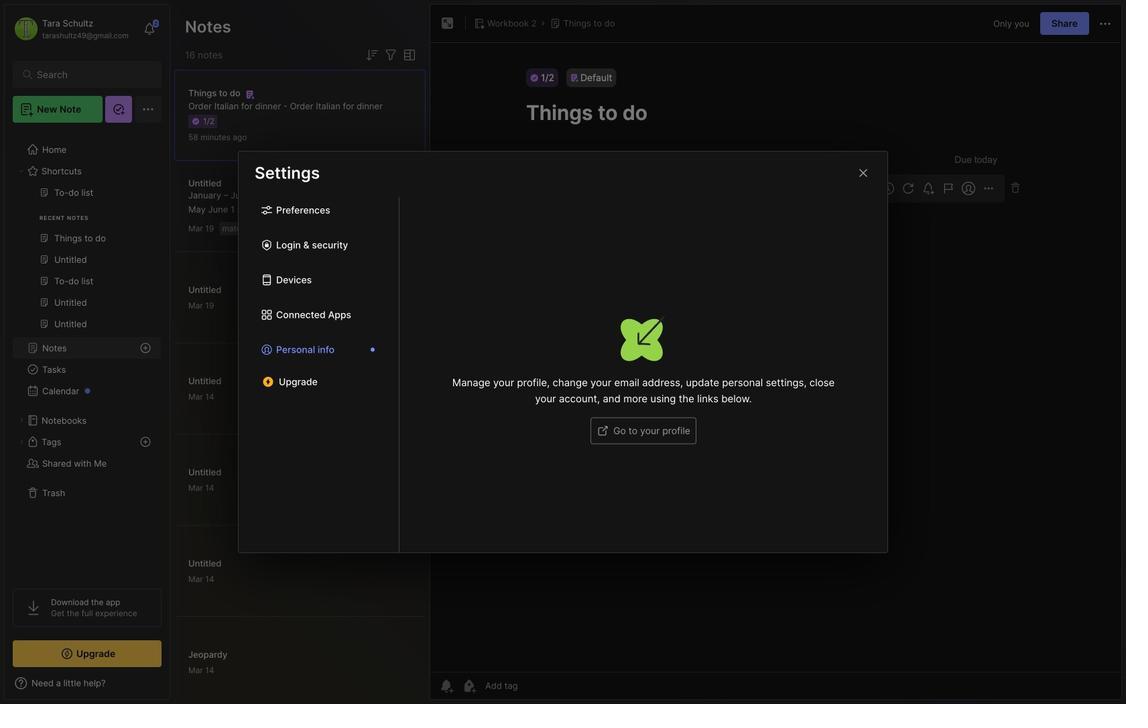 Task type: describe. For each thing, give the bounding box(es) containing it.
expand note image
[[440, 15, 456, 32]]

group inside tree
[[13, 182, 161, 343]]

Search text field
[[37, 68, 144, 81]]

note window element
[[430, 4, 1122, 700]]

none search field inside main element
[[37, 66, 144, 82]]

add tag image
[[461, 678, 477, 694]]

Note Editor text field
[[430, 42, 1122, 672]]

expand notebooks image
[[17, 416, 25, 424]]

main element
[[0, 0, 174, 704]]

expand tags image
[[17, 438, 25, 446]]



Task type: locate. For each thing, give the bounding box(es) containing it.
tab list
[[239, 197, 400, 553]]

None search field
[[37, 66, 144, 82]]

close image
[[856, 165, 872, 181]]

tree
[[5, 131, 170, 577]]

tree inside main element
[[5, 131, 170, 577]]

add a reminder image
[[439, 678, 455, 694]]

group
[[13, 182, 161, 343]]



Task type: vqa. For each thing, say whether or not it's contained in the screenshot.
the Shortcuts button
no



